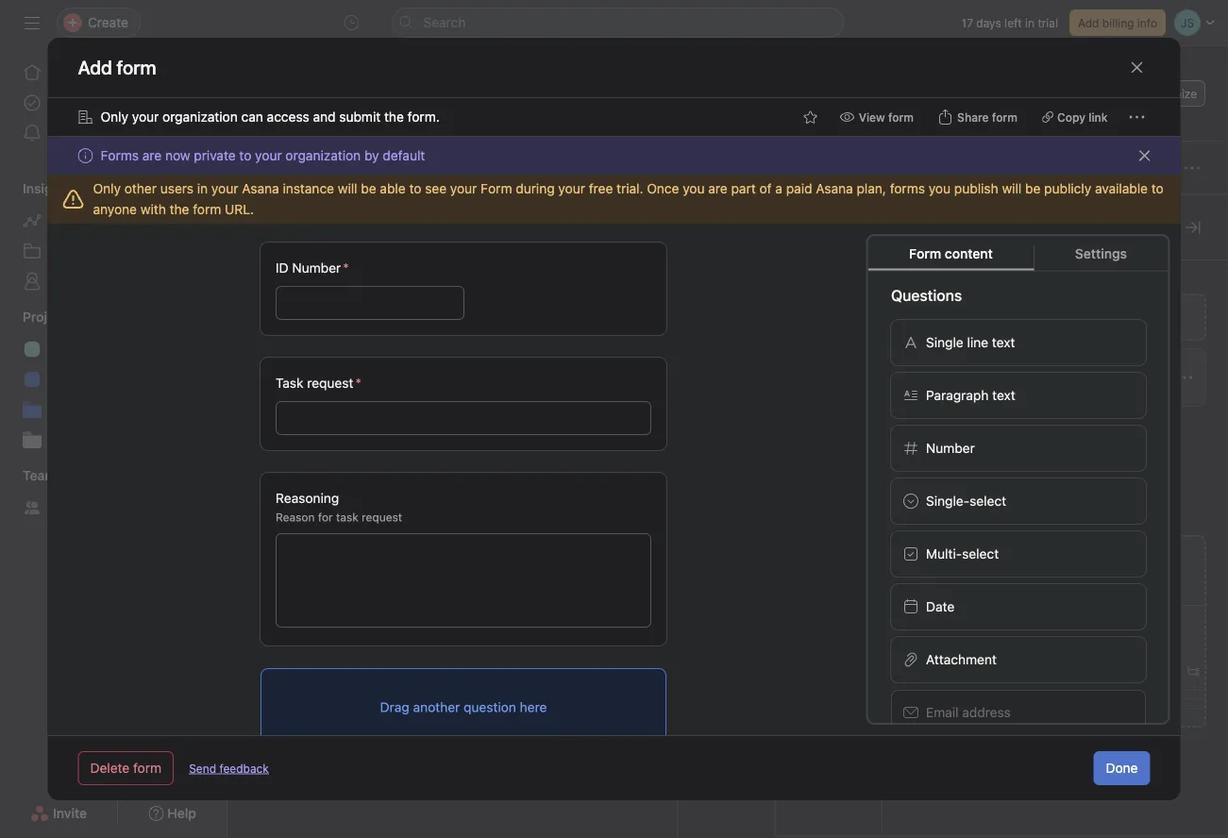 Task type: describe. For each thing, give the bounding box(es) containing it.
close details image
[[1186, 220, 1201, 235]]

url.
[[225, 202, 254, 217]]

add task… button for done
[[303, 655, 367, 676]]

section for first untitled section 'button' from the bottom of the page
[[340, 702, 391, 720]]

0 horizontal spatial done
[[280, 614, 317, 632]]

customize inside customize dropdown button
[[1141, 87, 1197, 100]]

close image
[[1137, 148, 1152, 163]]

question
[[463, 699, 516, 715]]

a inside only other users in your asana instance will be able to see your form during your free trial.  once you are part of a paid asana plan, forms you publish will be publicly available to anyone with the form url.
[[776, 181, 783, 196]]

goals link
[[11, 266, 215, 296]]

task templates
[[905, 460, 1011, 478]]

due date
[[799, 206, 847, 219]]

task… for untitled section
[[331, 293, 367, 308]]

the inside only other users in your asana instance will be able to see your form during your free trial.  once you are part of a paid asana plan, forms you publish will be publicly available to anyone with the form url.
[[170, 202, 189, 217]]

form for share form
[[992, 110, 1018, 124]]

publicly
[[1044, 181, 1092, 196]]

add form
[[78, 56, 156, 78]]

home
[[49, 65, 85, 80]]

drag another question here
[[380, 699, 547, 715]]

js button
[[951, 82, 974, 105]]

cross-functional project plan button
[[905, 348, 1207, 407]]

anyone
[[93, 202, 137, 217]]

1 vertical spatial organization
[[286, 148, 361, 163]]

invite button
[[18, 797, 99, 831]]

paragraph
[[926, 387, 988, 403]]

task name
[[254, 206, 311, 219]]

0 vertical spatial organization
[[162, 109, 238, 125]]

from
[[1115, 489, 1143, 504]]

another
[[413, 699, 460, 715]]

plan for cross-functional project plan link
[[201, 341, 226, 357]]

delete form
[[90, 761, 162, 776]]

your down the home link on the top left
[[132, 109, 159, 125]]

team
[[23, 468, 56, 483]]

draft project brief cell
[[228, 370, 679, 405]]

select for single-
[[969, 493, 1006, 508]]

only for only your organization can access and submit the form.
[[101, 109, 128, 125]]

a inside quickly create standardized tasks from a template.
[[1147, 489, 1154, 504]]

address
[[962, 704, 1011, 720]]

projects button
[[0, 308, 74, 327]]

reason
[[275, 511, 314, 524]]

tasks inside quickly create standardized tasks from a template.
[[1079, 489, 1111, 504]]

task… inside header to do tree grid
[[331, 482, 367, 498]]

single line text
[[926, 334, 1015, 350]]

drag
[[380, 699, 409, 715]]

* for task request *
[[355, 375, 361, 391]]

forms for forms are now private to your organization by default
[[101, 148, 139, 163]]

days
[[977, 16, 1001, 29]]

create
[[954, 489, 993, 504]]

form content
[[909, 245, 993, 261]]

add inside header to do tree grid
[[303, 482, 327, 498]]

hide sidebar image
[[25, 15, 40, 30]]

untitled for first untitled section 'button' from the top
[[280, 250, 336, 268]]

copy
[[1057, 110, 1086, 124]]

1 will from the left
[[338, 181, 357, 196]]

add billing info
[[1078, 16, 1158, 29]]

17 days left in trial
[[962, 16, 1058, 29]]

0 horizontal spatial to
[[239, 148, 252, 163]]

2 be from the left
[[1025, 181, 1041, 196]]

plan,
[[857, 181, 886, 196]]

multi-
[[926, 546, 962, 561]]

reporting link
[[11, 206, 215, 236]]

add task button
[[250, 155, 329, 181]]

projects element
[[0, 300, 227, 459]]

add task… for untitled section
[[303, 293, 367, 308]]

global element
[[0, 46, 227, 160]]

form for delete form
[[133, 761, 162, 776]]

portfolio 1 link
[[11, 395, 215, 425]]

view form
[[859, 110, 914, 124]]

view form button
[[832, 104, 923, 130]]

form for view form
[[888, 110, 914, 124]]

collapse task list for this section image for doing "button"
[[256, 528, 271, 543]]

search
[[423, 15, 466, 30]]

functional for cross-functional project plan button
[[981, 359, 1042, 375]]

access
[[267, 109, 309, 125]]

2 untitled section button from the top
[[280, 694, 391, 728]]

trial.
[[617, 181, 643, 196]]

date
[[823, 206, 847, 219]]

send
[[189, 762, 216, 775]]

1
[[104, 402, 110, 417]]

able
[[380, 181, 406, 196]]

header to do tree grid
[[228, 370, 1228, 507]]

0 horizontal spatial request
[[307, 375, 353, 391]]

untitled section for first untitled section 'button' from the bottom of the page
[[280, 702, 391, 720]]

cross-functional project plan link
[[11, 334, 226, 364]]

status
[[1023, 206, 1058, 219]]

other
[[124, 181, 157, 196]]

send feedback link
[[189, 760, 269, 777]]

link
[[1089, 110, 1108, 124]]

add task… button for untitled section
[[303, 290, 367, 311]]

1 you from the left
[[683, 181, 705, 196]]

form inside only other users in your asana instance will be able to see your form during your free trial.  once you are part of a paid asana plan, forms you publish will be publicly available to anyone with the form url.
[[481, 181, 512, 196]]

info
[[1138, 16, 1158, 29]]

2 you from the left
[[929, 181, 951, 196]]

paid
[[786, 181, 812, 196]]

list link
[[350, 116, 388, 137]]

publish
[[954, 181, 999, 196]]

2 will from the left
[[1002, 181, 1022, 196]]

completed image
[[275, 376, 297, 399]]

task request *
[[275, 375, 361, 391]]

portfolio 1
[[49, 402, 110, 417]]

teams element
[[0, 459, 227, 527]]

task for task name
[[254, 206, 278, 219]]

2 add task… row from the top
[[228, 472, 1228, 507]]

line
[[967, 334, 988, 350]]

form inside only other users in your asana instance will be able to see your form during your free trial.  once you are part of a paid asana plan, forms you publish will be publicly available to anyone with the form url.
[[193, 202, 221, 217]]

completed image
[[275, 444, 297, 467]]

add task… for done
[[303, 657, 367, 673]]

completed checkbox for draft project brief text field
[[275, 376, 297, 399]]

settings
[[1075, 245, 1127, 261]]

copy link
[[1057, 110, 1108, 124]]

cell for schedule kickoff meeting cell
[[678, 404, 791, 439]]

part
[[731, 181, 756, 196]]

1 asana from the left
[[242, 181, 279, 196]]

add task… button inside header to do tree grid
[[303, 480, 367, 500]]

my tasks link
[[11, 88, 215, 118]]

free
[[589, 181, 613, 196]]

form.
[[408, 109, 440, 125]]

in for left
[[1025, 16, 1035, 29]]

form for add form
[[969, 309, 998, 325]]

share form
[[957, 110, 1018, 124]]

paragraph text
[[926, 387, 1015, 403]]

share timeline with teammates cell
[[228, 438, 679, 473]]

task for task request *
[[275, 375, 303, 391]]

in for users
[[197, 181, 208, 196]]

cell for draft project brief cell
[[678, 370, 791, 405]]

once
[[647, 181, 679, 196]]

close this dialog image
[[1130, 60, 1145, 75]]

see
[[425, 181, 447, 196]]

for
[[318, 511, 332, 524]]

0 vertical spatial the
[[384, 109, 404, 125]]

only your organization can access and submit the form.
[[101, 109, 440, 125]]

section for first untitled section 'button' from the top
[[340, 250, 391, 268]]

with
[[140, 202, 166, 217]]

search button
[[391, 8, 845, 38]]

standardized
[[996, 489, 1076, 504]]

more actions image
[[1130, 110, 1145, 125]]



Task type: locate. For each thing, give the bounding box(es) containing it.
task inside add form dialog
[[275, 375, 303, 391]]

functional for cross-functional project plan link
[[90, 341, 151, 357]]

forms up other
[[101, 148, 139, 163]]

delete form button
[[78, 752, 174, 786]]

Share timeline with teammates text field
[[298, 446, 495, 465]]

2 collapse task list for this section image from the top
[[256, 528, 271, 543]]

1 vertical spatial plan
[[940, 380, 966, 396]]

0 horizontal spatial be
[[361, 181, 376, 196]]

text
[[992, 334, 1015, 350], [992, 387, 1015, 403]]

in right users
[[197, 181, 208, 196]]

1 horizontal spatial are
[[708, 181, 728, 196]]

2 cell from the top
[[678, 404, 791, 439]]

asana up date at the right of the page
[[816, 181, 853, 196]]

id
[[275, 260, 288, 276]]

task inside button
[[1036, 557, 1065, 575]]

share inside "button"
[[957, 110, 989, 124]]

0 vertical spatial task…
[[331, 293, 367, 308]]

0 vertical spatial request
[[307, 375, 353, 391]]

doing
[[280, 526, 322, 544]]

add task… row for untitled section
[[228, 282, 1228, 318]]

3 add task… button from the top
[[303, 655, 367, 676]]

doing button
[[280, 518, 322, 552]]

request inside reasoning reason for task request
[[361, 511, 402, 524]]

1 untitled section from the top
[[280, 250, 391, 268]]

project up 'portfolio 1' link on the left
[[154, 341, 197, 357]]

1 horizontal spatial be
[[1025, 181, 1041, 196]]

now
[[165, 148, 190, 163]]

tasks left from
[[1079, 489, 1111, 504]]

in right left
[[1025, 16, 1035, 29]]

asana up url.
[[242, 181, 279, 196]]

be left able at the left top of the page
[[361, 181, 376, 196]]

of
[[760, 181, 772, 196]]

share button
[[1038, 80, 1101, 107]]

only for only other users in your asana instance will be able to see your form during your free trial.  once you are part of a paid asana plan, forms you publish will be publicly available to anyone with the form url.
[[93, 181, 121, 196]]

1 task… from the top
[[331, 293, 367, 308]]

send feedback
[[189, 762, 269, 775]]

the left "form."
[[384, 109, 404, 125]]

1 horizontal spatial customize
[[1141, 87, 1197, 100]]

a right from
[[1147, 489, 1154, 504]]

customize up the form content
[[905, 216, 996, 238]]

1 vertical spatial untitled
[[280, 702, 336, 720]]

done
[[280, 614, 317, 632], [1106, 761, 1138, 776]]

2 task… from the top
[[331, 482, 367, 498]]

1 horizontal spatial the
[[384, 109, 404, 125]]

cross- for cross-functional project plan link
[[49, 341, 90, 357]]

request
[[307, 375, 353, 391], [361, 511, 402, 524]]

only inside only other users in your asana instance will be able to see your form during your free trial.  once you are part of a paid asana plan, forms you publish will be publicly available to anyone with the form url.
[[93, 181, 121, 196]]

number right 'id'
[[292, 260, 341, 276]]

*
[[342, 260, 349, 276], [355, 375, 361, 391]]

1 collapse task list for this section image from the top
[[256, 251, 271, 266]]

1 vertical spatial select
[[962, 546, 999, 561]]

1 vertical spatial add task…
[[303, 482, 367, 498]]

3 add task… from the top
[[303, 657, 367, 673]]

collapse task list for this section image for first untitled section 'button' from the bottom of the page
[[256, 703, 271, 719]]

will
[[338, 181, 357, 196], [1002, 181, 1022, 196]]

1 add task… button from the top
[[303, 290, 367, 311]]

collapse task list for this section image for first untitled section 'button' from the top
[[256, 251, 271, 266]]

0 vertical spatial plan
[[201, 341, 226, 357]]

available
[[1095, 181, 1148, 196]]

text right paragraph
[[992, 387, 1015, 403]]

2 asana from the left
[[816, 181, 853, 196]]

and
[[313, 109, 336, 125]]

2 untitled section from the top
[[280, 702, 391, 720]]

0 vertical spatial share
[[1062, 87, 1093, 100]]

1 vertical spatial share
[[957, 110, 989, 124]]

0 vertical spatial task
[[254, 206, 278, 219]]

to up category
[[1152, 181, 1164, 196]]

functional down 'line'
[[981, 359, 1042, 375]]

0 horizontal spatial you
[[683, 181, 705, 196]]

untitled for first untitled section 'button' from the bottom of the page
[[280, 702, 336, 720]]

portfolios
[[49, 243, 107, 259]]

0 horizontal spatial forms
[[101, 148, 139, 163]]

2 vertical spatial add task… row
[[228, 647, 1228, 683]]

plan left "to"
[[201, 341, 226, 357]]

0 vertical spatial a
[[776, 181, 783, 196]]

form
[[888, 110, 914, 124], [992, 110, 1018, 124], [193, 202, 221, 217], [969, 309, 998, 325], [133, 761, 162, 776]]

reporting
[[49, 213, 109, 228]]

to left see
[[409, 181, 422, 196]]

during
[[516, 181, 555, 196]]

1 vertical spatial a
[[1147, 489, 1154, 504]]

form up 'line'
[[969, 309, 998, 325]]

search list box
[[391, 8, 845, 38]]

row containing task name
[[228, 194, 1228, 229]]

number up task templates
[[926, 440, 975, 456]]

single-select
[[926, 493, 1006, 508]]

task… for done
[[331, 657, 367, 673]]

forms for forms
[[905, 268, 950, 286]]

1 vertical spatial *
[[355, 375, 361, 391]]

form inside share form "button"
[[992, 110, 1018, 124]]

2 horizontal spatial to
[[1152, 181, 1164, 196]]

cross- for cross-functional project plan button
[[940, 359, 981, 375]]

0 vertical spatial functional
[[90, 341, 151, 357]]

project down the add form button
[[1045, 359, 1088, 375]]

collapse task list for this section image
[[256, 251, 271, 266], [256, 528, 271, 543], [256, 616, 271, 631], [256, 703, 271, 719]]

1 vertical spatial done button
[[1094, 752, 1150, 786]]

1 horizontal spatial done
[[1106, 761, 1138, 776]]

task
[[254, 206, 278, 219], [275, 375, 303, 391]]

asana
[[242, 181, 279, 196], [816, 181, 853, 196]]

template.
[[905, 509, 963, 525]]

insights button
[[0, 179, 72, 198]]

0 vertical spatial completed checkbox
[[275, 376, 297, 399]]

select for multi-
[[962, 546, 999, 561]]

1 vertical spatial only
[[93, 181, 121, 196]]

0 horizontal spatial will
[[338, 181, 357, 196]]

done button inside add form dialog
[[1094, 752, 1150, 786]]

functional up 'portfolio 1' link on the left
[[90, 341, 151, 357]]

0 vertical spatial are
[[142, 148, 162, 163]]

0 vertical spatial done
[[280, 614, 317, 632]]

project inside cross-functional project plan
[[1045, 359, 1088, 375]]

* for id number *
[[342, 260, 349, 276]]

1 cell from the top
[[678, 370, 791, 405]]

3 collapse task list for this section image from the top
[[256, 616, 271, 631]]

untitled section for first untitled section 'button' from the top
[[280, 250, 391, 268]]

cross- inside cross-functional project plan
[[940, 359, 981, 375]]

row
[[228, 194, 1228, 229], [250, 228, 1228, 230], [228, 370, 1228, 405], [228, 404, 1228, 439], [228, 438, 1228, 473], [228, 559, 1228, 595], [228, 735, 1228, 770]]

1 horizontal spatial plan
[[940, 380, 966, 396]]

project for cross-functional project plan link
[[154, 341, 197, 357]]

task down "to"
[[275, 375, 303, 391]]

will right 'instance'
[[338, 181, 357, 196]]

select
[[969, 493, 1006, 508], [962, 546, 999, 561]]

cross-functional project plan inside button
[[940, 359, 1088, 396]]

0 horizontal spatial customize
[[905, 216, 996, 238]]

share form button
[[930, 104, 1026, 130]]

by
[[364, 148, 379, 163]]

your right see
[[450, 181, 477, 196]]

0 horizontal spatial are
[[142, 148, 162, 163]]

3 add task… row from the top
[[228, 647, 1228, 683]]

completed checkbox down "to"
[[275, 376, 297, 399]]

0 vertical spatial untitled
[[280, 250, 336, 268]]

Completed checkbox
[[275, 376, 297, 399], [275, 444, 297, 467]]

2 vertical spatial task
[[1036, 557, 1065, 575]]

0 horizontal spatial project
[[154, 341, 197, 357]]

add inside add task template button
[[1004, 557, 1032, 575]]

1 vertical spatial section
[[340, 702, 391, 720]]

0 vertical spatial number
[[292, 260, 341, 276]]

form inside delete form button
[[133, 761, 162, 776]]

share for share form
[[957, 110, 989, 124]]

1 vertical spatial forms
[[905, 268, 950, 286]]

1 vertical spatial request
[[361, 511, 402, 524]]

2 text from the top
[[992, 387, 1015, 403]]

assignee
[[686, 206, 735, 219]]

quickly
[[905, 489, 951, 504]]

2 vertical spatial task…
[[331, 657, 367, 673]]

0 vertical spatial tasks
[[71, 95, 103, 110]]

organization up private
[[162, 109, 238, 125]]

plan inside cross-functional project plan
[[940, 380, 966, 396]]

default
[[383, 148, 425, 163]]

1 vertical spatial form
[[909, 245, 942, 261]]

1 untitled from the top
[[280, 250, 336, 268]]

1 vertical spatial functional
[[981, 359, 1042, 375]]

0 vertical spatial add task…
[[303, 293, 367, 308]]

select down single-select
[[962, 546, 999, 561]]

in inside only other users in your asana instance will be able to see your form during your free trial.  once you are part of a paid asana plan, forms you publish will be publicly available to anyone with the form url.
[[197, 181, 208, 196]]

your
[[132, 109, 159, 125], [255, 148, 282, 163], [211, 181, 238, 196], [450, 181, 477, 196], [558, 181, 585, 196]]

share for share
[[1062, 87, 1093, 100]]

view
[[859, 110, 885, 124]]

0 horizontal spatial tasks
[[71, 95, 103, 110]]

2 section from the top
[[340, 702, 391, 720]]

1 untitled section button from the top
[[280, 242, 391, 276]]

1 vertical spatial tasks
[[1079, 489, 1111, 504]]

1 vertical spatial completed checkbox
[[275, 444, 297, 467]]

can
[[241, 109, 263, 125]]

reasoning reason for task request
[[275, 490, 402, 524]]

add inside button
[[941, 309, 966, 325]]

cross-functional project plan inside projects element
[[49, 341, 226, 357]]

are up assignee
[[708, 181, 728, 196]]

trial
[[1038, 16, 1058, 29]]

portfolios link
[[11, 236, 215, 266]]

task up 'instance'
[[298, 161, 321, 175]]

only
[[101, 109, 128, 125], [93, 181, 121, 196]]

add task… row for done
[[228, 647, 1228, 683]]

share up copy link button
[[1062, 87, 1093, 100]]

task left template in the bottom right of the page
[[1036, 557, 1065, 575]]

you up assignee
[[683, 181, 705, 196]]

cross-functional project plan down 'line'
[[940, 359, 1088, 396]]

reasoning
[[275, 490, 339, 506]]

1 horizontal spatial functional
[[981, 359, 1042, 375]]

completed checkbox inside share timeline with teammates cell
[[275, 444, 297, 467]]

form right view
[[888, 110, 914, 124]]

4 collapse task list for this section image from the top
[[256, 703, 271, 719]]

0 vertical spatial customize
[[1141, 87, 1197, 100]]

1 vertical spatial customize
[[905, 216, 996, 238]]

cross-functional project plan for cross-functional project plan link
[[49, 341, 226, 357]]

1 horizontal spatial organization
[[286, 148, 361, 163]]

add task… row
[[228, 282, 1228, 318], [228, 472, 1228, 507], [228, 647, 1228, 683]]

0 horizontal spatial task
[[298, 161, 321, 175]]

1 horizontal spatial will
[[1002, 181, 1022, 196]]

0 vertical spatial add task… button
[[303, 290, 367, 311]]

the down users
[[170, 202, 189, 217]]

task for add task template
[[1036, 557, 1065, 575]]

1 add task… row from the top
[[228, 282, 1228, 318]]

2 add task… from the top
[[303, 482, 367, 498]]

to right private
[[239, 148, 252, 163]]

form down the priority
[[909, 245, 942, 261]]

portfolio
[[49, 402, 101, 417]]

form left url.
[[193, 202, 221, 217]]

date
[[926, 599, 954, 614]]

your down overview link
[[255, 148, 282, 163]]

customize up more actions icon
[[1141, 87, 1197, 100]]

section down able at the left top of the page
[[340, 250, 391, 268]]

your up url.
[[211, 181, 238, 196]]

1 horizontal spatial forms
[[905, 268, 950, 286]]

task inside reasoning reason for task request
[[336, 511, 358, 524]]

my tasks
[[49, 95, 103, 110]]

section left another
[[340, 702, 391, 720]]

forms
[[101, 148, 139, 163], [905, 268, 950, 286]]

0 vertical spatial in
[[1025, 16, 1035, 29]]

attachment
[[926, 651, 996, 667]]

forms inside add form dialog
[[101, 148, 139, 163]]

1 horizontal spatial tasks
[[1079, 489, 1111, 504]]

0 vertical spatial untitled section
[[280, 250, 391, 268]]

invite
[[53, 806, 87, 821]]

delete
[[90, 761, 130, 776]]

1 horizontal spatial request
[[361, 511, 402, 524]]

0 horizontal spatial organization
[[162, 109, 238, 125]]

your left free
[[558, 181, 585, 196]]

add task
[[274, 161, 321, 175]]

1 horizontal spatial asana
[[816, 181, 853, 196]]

cross- down single line text
[[940, 359, 981, 375]]

completed checkbox up reasoning at bottom left
[[275, 444, 297, 467]]

completed checkbox inside draft project brief cell
[[275, 376, 297, 399]]

form right delete
[[133, 761, 162, 776]]

2 vertical spatial add task…
[[303, 657, 367, 673]]

share inside button
[[1062, 87, 1093, 100]]

1 vertical spatial text
[[992, 387, 1015, 403]]

functional inside cross-functional project plan link
[[90, 341, 151, 357]]

only up anyone
[[93, 181, 121, 196]]

forms up questions
[[905, 268, 950, 286]]

0 vertical spatial select
[[969, 493, 1006, 508]]

in
[[1025, 16, 1035, 29], [197, 181, 208, 196]]

0 horizontal spatial done button
[[280, 606, 317, 640]]

1 horizontal spatial you
[[929, 181, 951, 196]]

tasks
[[71, 95, 103, 110], [1079, 489, 1111, 504]]

0 horizontal spatial number
[[292, 260, 341, 276]]

add form dialog
[[48, 0, 1181, 838]]

request down do
[[307, 375, 353, 391]]

plan for cross-functional project plan button
[[940, 380, 966, 396]]

0 horizontal spatial functional
[[90, 341, 151, 357]]

0 horizontal spatial a
[[776, 181, 783, 196]]

None text field
[[307, 63, 563, 97]]

form inside view form button
[[888, 110, 914, 124]]

1 horizontal spatial done button
[[1094, 752, 1150, 786]]

add form
[[941, 309, 998, 325]]

plan down single
[[940, 380, 966, 396]]

0 horizontal spatial asana
[[242, 181, 279, 196]]

plan inside projects element
[[201, 341, 226, 357]]

2 add task… button from the top
[[303, 480, 367, 500]]

share down js
[[957, 110, 989, 124]]

tasks inside my tasks link
[[71, 95, 103, 110]]

1 vertical spatial untitled section
[[280, 702, 391, 720]]

left
[[1005, 16, 1022, 29]]

task for add task
[[298, 161, 321, 175]]

done inside add form dialog
[[1106, 761, 1138, 776]]

section
[[340, 250, 391, 268], [340, 702, 391, 720]]

form inside the add form button
[[969, 309, 998, 325]]

to do button
[[280, 330, 319, 364]]

3 task… from the top
[[331, 657, 367, 673]]

overview
[[269, 118, 327, 134]]

completed checkbox for share timeline with teammates text box
[[275, 444, 297, 467]]

2 vertical spatial add task… button
[[303, 655, 367, 676]]

home link
[[11, 58, 215, 88]]

multi-select
[[926, 546, 999, 561]]

0 horizontal spatial *
[[342, 260, 349, 276]]

submit
[[339, 109, 381, 125]]

text right 'line'
[[992, 334, 1015, 350]]

here
[[519, 699, 547, 715]]

form
[[481, 181, 512, 196], [909, 245, 942, 261]]

add task template button
[[905, 535, 1207, 728]]

a right of
[[776, 181, 783, 196]]

overview link
[[254, 116, 327, 137]]

add task… inside header to do tree grid
[[303, 482, 367, 498]]

1 add task… from the top
[[303, 293, 367, 308]]

tasks right the my
[[71, 95, 103, 110]]

are inside only other users in your asana instance will be able to see your form during your free trial.  once you are part of a paid asana plan, forms you publish will be publicly available to anyone with the form url.
[[708, 181, 728, 196]]

form left during
[[481, 181, 512, 196]]

team button
[[0, 466, 56, 485]]

board
[[448, 118, 485, 134]]

Draft project brief text field
[[298, 378, 417, 397]]

1 vertical spatial cross-
[[940, 359, 981, 375]]

add inside add billing info "button"
[[1078, 16, 1099, 29]]

0 vertical spatial task
[[298, 161, 321, 175]]

1 vertical spatial task
[[336, 511, 358, 524]]

1 horizontal spatial number
[[926, 440, 975, 456]]

functional inside cross-functional project plan
[[981, 359, 1042, 375]]

add inside add task 'button'
[[274, 161, 295, 175]]

add task…
[[303, 293, 367, 308], [303, 482, 367, 498], [303, 657, 367, 673]]

form left copy
[[992, 110, 1018, 124]]

users
[[160, 181, 194, 196]]

cell
[[678, 370, 791, 405], [678, 404, 791, 439]]

only down the home link on the top left
[[101, 109, 128, 125]]

project for cross-functional project plan button
[[1045, 359, 1088, 375]]

1 completed checkbox from the top
[[275, 376, 297, 399]]

task left the name
[[254, 206, 278, 219]]

be up status
[[1025, 181, 1041, 196]]

plan
[[201, 341, 226, 357], [940, 380, 966, 396]]

add billing info button
[[1070, 9, 1166, 36]]

1 vertical spatial done
[[1106, 761, 1138, 776]]

priority
[[911, 206, 950, 219]]

2 untitled from the top
[[280, 702, 336, 720]]

1 horizontal spatial to
[[409, 181, 422, 196]]

0 horizontal spatial the
[[170, 202, 189, 217]]

cross-functional project plan up 'portfolio 1' link on the left
[[49, 341, 226, 357]]

cross- inside projects element
[[49, 341, 90, 357]]

untitled left the drag
[[280, 702, 336, 720]]

request right for
[[361, 511, 402, 524]]

0 vertical spatial done button
[[280, 606, 317, 640]]

forms
[[890, 181, 925, 196]]

1 vertical spatial are
[[708, 181, 728, 196]]

feedback
[[219, 762, 269, 775]]

id number *
[[275, 260, 349, 276]]

0 vertical spatial cross-functional project plan
[[49, 341, 226, 357]]

you up the priority
[[929, 181, 951, 196]]

1 text from the top
[[992, 334, 1015, 350]]

0 vertical spatial text
[[992, 334, 1015, 350]]

1 be from the left
[[361, 181, 376, 196]]

0 horizontal spatial share
[[957, 110, 989, 124]]

task right for
[[336, 511, 358, 524]]

0 horizontal spatial cross-
[[49, 341, 90, 357]]

will right publish on the top right
[[1002, 181, 1022, 196]]

1 horizontal spatial *
[[355, 375, 361, 391]]

1 horizontal spatial cross-
[[940, 359, 981, 375]]

add to starred image
[[803, 110, 818, 125]]

1 vertical spatial add task… button
[[303, 480, 367, 500]]

1 vertical spatial task
[[275, 375, 303, 391]]

task inside 'button'
[[298, 161, 321, 175]]

1 vertical spatial number
[[926, 440, 975, 456]]

list
[[365, 118, 388, 134]]

cross-functional project plan for cross-functional project plan button
[[940, 359, 1088, 396]]

template
[[1069, 557, 1131, 575]]

insights element
[[0, 172, 227, 300]]

untitled down the name
[[280, 250, 336, 268]]

organization up 'instance'
[[286, 148, 361, 163]]

are left now
[[142, 148, 162, 163]]

select down task templates
[[969, 493, 1006, 508]]

1 vertical spatial untitled section button
[[280, 694, 391, 728]]

1 section from the top
[[340, 250, 391, 268]]

0 vertical spatial forms
[[101, 148, 139, 163]]

share form image
[[1124, 370, 1140, 385]]

customize button
[[1117, 80, 1206, 107]]

1 horizontal spatial task
[[336, 511, 358, 524]]

to
[[280, 338, 297, 355]]

cross- down projects
[[49, 341, 90, 357]]

2 completed checkbox from the top
[[275, 444, 297, 467]]

schedule kickoff meeting cell
[[228, 404, 679, 439]]

2 horizontal spatial task
[[1036, 557, 1065, 575]]

0 vertical spatial untitled section button
[[280, 242, 391, 276]]

due
[[799, 206, 820, 219]]



Task type: vqa. For each thing, say whether or not it's contained in the screenshot.
"Schedule kickoff meeting" "cell"
yes



